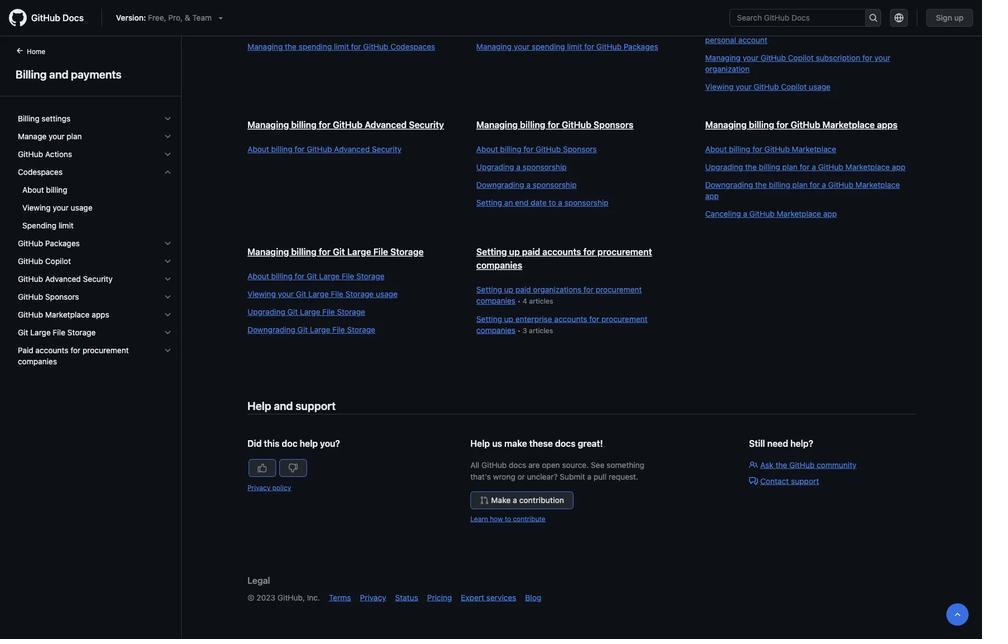 Task type: vqa. For each thing, say whether or not it's contained in the screenshot.
on within Creating and deleting branches within your repository You can create or delete branches directly on GitHub.
no



Task type: describe. For each thing, give the bounding box(es) containing it.
github down viewing your github codespaces usage element
[[363, 42, 389, 51]]

sign
[[936, 13, 953, 22]]

articles for paid
[[529, 297, 553, 305]]

sponsors for about billing for github sponsors
[[563, 145, 597, 154]]

select language: current language is english image
[[895, 13, 904, 22]]

ask the github community link
[[749, 461, 857, 470]]

privacy policy link
[[248, 484, 291, 492]]

copilot for viewing your github copilot usage
[[781, 82, 807, 91]]

managing for managing the spending limit for github codespaces
[[248, 42, 283, 51]]

viewing your github packages usage element
[[477, 20, 688, 38]]

sc 9kayk9 0 image for security
[[163, 275, 172, 284]]

up for setting up paid accounts for procurement companies
[[509, 247, 520, 257]]

these
[[530, 439, 553, 449]]

github actions button
[[13, 146, 177, 163]]

limit for the
[[334, 42, 349, 51]]

managing for managing billing for github sponsors
[[477, 120, 518, 130]]

all
[[471, 461, 480, 470]]

payments
[[71, 67, 122, 81]]

viewing your git large file storage usage
[[248, 290, 398, 299]]

git up the about billing for git large file storage link on the left top
[[333, 247, 345, 257]]

great!
[[578, 439, 603, 449]]

github up upgrading the billing plan for a github marketplace app
[[765, 145, 790, 154]]

sc 9kayk9 0 image inside codespaces dropdown button
[[163, 168, 172, 177]]

a inside all github docs are open source. see something that's wrong or unclear? submit a pull request.
[[588, 472, 592, 482]]

downgrading git large file storage link
[[248, 325, 454, 336]]

downgrading git large file storage
[[248, 325, 375, 335]]

managing billing for git large file storage
[[248, 247, 424, 257]]

expert
[[461, 593, 484, 603]]

github inside managing your github copilot subscription for your personal account
[[761, 24, 786, 33]]

4
[[523, 297, 527, 305]]

sign up link
[[927, 9, 974, 27]]

copilot inside dropdown button
[[45, 257, 71, 266]]

github copilot
[[18, 257, 71, 266]]

• 3 articles
[[516, 326, 553, 335]]

sc 9kayk9 0 image inside github packages dropdown button
[[163, 239, 172, 248]]

upgrading the billing plan for a github marketplace app
[[706, 163, 906, 172]]

github up about billing for github sponsors link in the top of the page
[[562, 120, 592, 130]]

app inside canceling a github marketplace app link
[[824, 209, 837, 219]]

open
[[542, 461, 560, 470]]

manage your plan button
[[13, 128, 177, 146]]

usage inside codespaces element
[[71, 203, 93, 212]]

github advanced security
[[18, 275, 113, 284]]

free,
[[148, 13, 166, 22]]

ask the github community
[[761, 461, 857, 470]]

sc 9kayk9 0 image for git large file storage
[[163, 328, 172, 337]]

about billing for github copilot
[[706, 6, 818, 16]]

for inside downgrading the billing plan for a github marketplace app
[[810, 180, 820, 190]]

sc 9kayk9 0 image for apps
[[163, 311, 172, 320]]

your for viewing your usage
[[53, 203, 69, 212]]

about for about billing for github marketplace
[[706, 145, 727, 154]]

procurement for setting up enterprise accounts for procurement companies
[[602, 315, 648, 324]]

settings
[[42, 114, 70, 123]]

make
[[505, 439, 527, 449]]

about for about billing for git large file storage
[[248, 272, 269, 281]]

0 vertical spatial apps
[[877, 120, 898, 130]]

your for viewing your github copilot usage
[[736, 82, 752, 91]]

make a contribution link
[[471, 492, 574, 510]]

sc 9kayk9 0 image for github copilot
[[163, 257, 172, 266]]

still
[[749, 439, 765, 449]]

managing billing for github advanced security
[[248, 120, 444, 130]]

about billing for github copilot link
[[706, 6, 912, 17]]

subscription for managing your github copilot subscription for your organization
[[816, 53, 861, 62]]

github down managing billing for github advanced security "link"
[[307, 145, 332, 154]]

learn how to contribute
[[471, 515, 546, 523]]

file down the about billing for git large file storage link on the left top
[[331, 290, 344, 299]]

search image
[[869, 13, 878, 22]]

github up about billing for github advanced security link
[[333, 120, 363, 130]]

marketplace inside dropdown button
[[45, 310, 90, 320]]

terms link
[[329, 593, 351, 603]]

&
[[185, 13, 190, 22]]

canceling a github marketplace app link
[[706, 209, 912, 220]]

github inside dropdown button
[[18, 257, 43, 266]]

your for managing your github copilot subscription for your organization
[[743, 53, 759, 62]]

did this doc help you? option group
[[248, 459, 401, 477]]

2 horizontal spatial usage
[[809, 82, 831, 91]]

procurement inside paid accounts for procurement companies
[[83, 346, 129, 355]]

about for about billing for github copilot
[[706, 6, 727, 16]]

viewing your usage
[[22, 203, 93, 212]]

github marketplace apps
[[18, 310, 109, 320]]

about billing for github marketplace
[[706, 145, 837, 154]]

viewing your git large file storage usage link
[[248, 289, 454, 300]]

github sponsors
[[18, 292, 79, 302]]

git up the downgrading git large file storage
[[288, 308, 298, 317]]

terms
[[329, 593, 351, 603]]

0 horizontal spatial support
[[296, 399, 336, 412]]

packages inside managing your spending limit for github packages 'link'
[[624, 42, 659, 51]]

downgrading the billing plan for a github marketplace app
[[706, 180, 900, 201]]

file up the about billing for git large file storage link on the left top
[[374, 247, 388, 257]]

github down manage
[[18, 150, 43, 159]]

expert services
[[461, 593, 517, 603]]

downgrading for managing billing for github marketplace apps
[[706, 180, 753, 190]]

companies for setting up paid accounts for procurement companies
[[477, 260, 523, 271]]

billing for about billing for github marketplace
[[729, 145, 751, 154]]

a inside downgrading the billing plan for a github marketplace app
[[822, 180, 826, 190]]

github up contact support
[[790, 461, 815, 470]]

app for downgrading the billing plan for a github marketplace app
[[706, 192, 719, 201]]

sponsorship for downgrading a sponsorship
[[533, 180, 577, 190]]

Search GitHub Docs search field
[[731, 9, 866, 26]]

file down viewing your git large file storage usage
[[323, 308, 335, 317]]

managing for managing billing for github marketplace apps
[[706, 120, 747, 130]]

github down the spending
[[18, 239, 43, 248]]

github down managing billing for github sponsors
[[536, 145, 561, 154]]

sc 9kayk9 0 image for github actions
[[163, 150, 172, 159]]

paid for organizations
[[516, 285, 531, 294]]

file up viewing your git large file storage usage link
[[342, 272, 354, 281]]

viewing for viewing your usage
[[22, 203, 51, 212]]

source.
[[562, 461, 589, 470]]

billing for about billing for github copilot
[[729, 6, 751, 16]]

copilot for managing your github copilot subscription for your personal account
[[788, 24, 814, 33]]

viewing for viewing your git large file storage usage
[[248, 290, 276, 299]]

paid for accounts
[[522, 247, 541, 257]]

pro,
[[168, 13, 183, 22]]

managing for managing your github copilot subscription for your organization
[[706, 53, 741, 62]]

github sponsors button
[[13, 288, 177, 306]]

large down about billing for git large file storage
[[309, 290, 329, 299]]

setting up enterprise accounts for procurement companies
[[477, 315, 648, 335]]

github packages
[[18, 239, 80, 248]]

packages inside github packages dropdown button
[[45, 239, 80, 248]]

actions
[[45, 150, 72, 159]]

and for help
[[274, 399, 293, 412]]

a right make
[[513, 496, 517, 505]]

github inside 'link'
[[597, 42, 622, 51]]

github up about billing for github marketplace link
[[791, 120, 821, 130]]

copilot for managing your github copilot subscription for your organization
[[788, 53, 814, 62]]

help and support
[[248, 399, 336, 412]]

1 horizontal spatial usage
[[376, 290, 398, 299]]

version: free, pro, & team
[[116, 13, 212, 22]]

accounts for enterprise
[[555, 315, 587, 324]]

a right canceling
[[743, 209, 748, 219]]

1 vertical spatial support
[[791, 477, 819, 486]]

managing your spending limit for github packages link
[[477, 41, 683, 52]]

managing billing for github sponsors
[[477, 120, 634, 130]]

inc.
[[307, 593, 320, 603]]

your for managing your spending limit for github packages
[[514, 42, 530, 51]]

0 vertical spatial docs
[[555, 439, 576, 449]]

advanced for about billing for github advanced security
[[334, 145, 370, 154]]

about for about billing for github advanced security
[[248, 145, 269, 154]]

for inside the setting up paid organizations for procurement companies
[[584, 285, 594, 294]]

organization
[[706, 64, 750, 74]]

2023
[[257, 593, 276, 603]]

upgrading git large file storage
[[248, 308, 365, 317]]

help for help and support
[[248, 399, 271, 412]]

your for managing your github copilot subscription for your personal account
[[743, 24, 759, 33]]

contact support
[[761, 477, 819, 486]]

billing and payments element
[[0, 45, 182, 638]]

did
[[248, 439, 262, 449]]

pull
[[594, 472, 607, 482]]

billing for managing billing for github advanced security
[[291, 120, 317, 130]]

github copilot button
[[13, 253, 177, 270]]

procurement for setting up paid accounts for procurement companies
[[598, 247, 652, 257]]

github down managing your github copilot subscription for your organization
[[754, 82, 779, 91]]

for inside managing your github copilot subscription for your organization
[[863, 53, 873, 62]]

community
[[817, 461, 857, 470]]

billing for about billing
[[46, 185, 67, 195]]

sponsorship inside 'link'
[[565, 198, 609, 207]]

security for managing billing for github advanced security
[[409, 120, 444, 130]]

app for upgrading the billing plan for a github marketplace app
[[892, 163, 906, 172]]

status
[[395, 593, 418, 603]]

privacy link
[[360, 593, 386, 603]]

a up end
[[527, 180, 531, 190]]

security inside dropdown button
[[83, 275, 113, 284]]

3
[[523, 326, 527, 335]]

github up managing your github copilot subscription for your personal account
[[765, 6, 790, 16]]

github advanced security button
[[13, 270, 177, 288]]

©
[[248, 593, 254, 603]]

subscription for managing your github copilot subscription for your personal account
[[816, 24, 861, 33]]

codespaces element containing codespaces
[[9, 163, 181, 235]]

managing your spending limit for github packages
[[477, 42, 659, 51]]

billing for managing billing for github marketplace apps
[[749, 120, 775, 130]]

canceling a github marketplace app
[[706, 209, 837, 219]]

sc 9kayk9 0 image for billing settings
[[163, 114, 172, 123]]

contact
[[761, 477, 789, 486]]

github inside downgrading the billing plan for a github marketplace app
[[829, 180, 854, 190]]

setting up paid organizations for procurement companies
[[477, 285, 642, 306]]

pricing
[[427, 593, 452, 603]]

us
[[492, 439, 502, 449]]

help?
[[791, 439, 814, 449]]

• for paid
[[518, 297, 521, 305]]

setting for setting up paid organizations for procurement companies
[[477, 285, 502, 294]]

billing for billing and payments
[[16, 67, 47, 81]]

copilot up managing your github copilot subscription for your personal account link on the right top
[[792, 6, 818, 16]]

billing for managing billing for github sponsors
[[520, 120, 546, 130]]

companies for setting up enterprise accounts for procurement companies
[[477, 326, 516, 335]]

git inside dropdown button
[[18, 328, 28, 337]]

codespaces button
[[13, 163, 177, 181]]

upgrading for managing billing for github marketplace apps
[[706, 163, 743, 172]]

git up the upgrading git large file storage
[[296, 290, 306, 299]]

the for upgrading
[[746, 163, 757, 172]]

managing billing for github advanced security link
[[248, 120, 444, 130]]

legal
[[248, 576, 270, 586]]

accounts inside paid accounts for procurement companies
[[35, 346, 68, 355]]

billing for about billing for git large file storage
[[271, 272, 293, 281]]

billing for about billing for github sponsors
[[500, 145, 522, 154]]

downgrading for managing billing for github sponsors
[[477, 180, 524, 190]]

you?
[[320, 439, 340, 449]]

for inside setting up paid accounts for procurement companies
[[584, 247, 596, 257]]

codespaces inside dropdown button
[[18, 168, 63, 177]]

managing the spending limit for github codespaces
[[248, 42, 435, 51]]

plan inside dropdown button
[[67, 132, 82, 141]]

how
[[490, 515, 503, 523]]

or
[[518, 472, 525, 482]]

paid accounts for procurement companies
[[18, 346, 129, 366]]

companies for setting up paid organizations for procurement companies
[[477, 296, 516, 306]]

apps inside the github marketplace apps dropdown button
[[92, 310, 109, 320]]

limit inside "link"
[[59, 221, 74, 230]]

docs inside all github docs are open source. see something that's wrong or unclear? submit a pull request.
[[509, 461, 527, 470]]

for inside setting up enterprise accounts for procurement companies
[[590, 315, 600, 324]]

github left docs
[[31, 13, 60, 23]]

docs
[[63, 13, 84, 23]]

marketplace inside downgrading the billing plan for a github marketplace app
[[856, 180, 900, 190]]

up for setting up enterprise accounts for procurement companies
[[504, 315, 514, 324]]

about billing for github advanced security
[[248, 145, 402, 154]]

pricing link
[[427, 593, 452, 603]]

managing billing for github marketplace apps
[[706, 120, 898, 130]]



Task type: locate. For each thing, give the bounding box(es) containing it.
github inside managing your github copilot subscription for your organization
[[761, 53, 786, 62]]

0 horizontal spatial spending
[[299, 42, 332, 51]]

0 horizontal spatial limit
[[59, 221, 74, 230]]

1 vertical spatial and
[[274, 399, 293, 412]]

upgrading up canceling
[[706, 163, 743, 172]]

2 horizontal spatial security
[[409, 120, 444, 130]]

0 vertical spatial articles
[[529, 297, 553, 305]]

None search field
[[730, 9, 882, 27]]

companies down paid
[[18, 357, 57, 366]]

docs up or
[[509, 461, 527, 470]]

to inside setting an end date to a sponsorship 'link'
[[549, 198, 556, 207]]

1 vertical spatial paid
[[516, 285, 531, 294]]

companies up • 4 articles
[[477, 260, 523, 271]]

1 sc 9kayk9 0 image from the top
[[163, 132, 172, 141]]

make
[[491, 496, 511, 505]]

privacy right terms link
[[360, 593, 386, 603]]

2 sc 9kayk9 0 image from the top
[[163, 150, 172, 159]]

1 horizontal spatial spending
[[532, 42, 565, 51]]

plan inside downgrading the billing plan for a github marketplace app
[[793, 180, 808, 190]]

1 horizontal spatial downgrading
[[477, 180, 524, 190]]

about billing for github marketplace link
[[706, 144, 912, 155]]

about billing for github sponsors link
[[477, 144, 683, 155]]

viewing
[[706, 82, 734, 91], [22, 203, 51, 212], [248, 290, 276, 299]]

sc 9kayk9 0 image inside paid accounts for procurement companies dropdown button
[[163, 346, 172, 355]]

companies left the 4
[[477, 296, 516, 306]]

subscription down 'about billing for github copilot' link at the right
[[816, 24, 861, 33]]

end
[[515, 198, 529, 207]]

managing inside managing your spending limit for github packages 'link'
[[477, 42, 512, 51]]

billing inside codespaces element
[[46, 185, 67, 195]]

0 horizontal spatial packages
[[45, 239, 80, 248]]

setting an end date to a sponsorship
[[477, 198, 609, 207]]

blog link
[[525, 593, 542, 603]]

spending for the
[[299, 42, 332, 51]]

viewing up the upgrading git large file storage
[[248, 290, 276, 299]]

upgrading up downgrading a sponsorship
[[477, 163, 514, 172]]

your inside codespaces element
[[53, 203, 69, 212]]

1 vertical spatial subscription
[[816, 53, 861, 62]]

about billing for github advanced security link
[[248, 144, 454, 155]]

scroll to top image
[[954, 611, 962, 620]]

setting for setting up enterprise accounts for procurement companies
[[477, 315, 502, 324]]

companies left 3
[[477, 326, 516, 335]]

2 vertical spatial security
[[83, 275, 113, 284]]

2 horizontal spatial limit
[[567, 42, 582, 51]]

1 spending from the left
[[299, 42, 332, 51]]

1 vertical spatial •
[[518, 326, 521, 335]]

your for viewing your git large file storage usage
[[278, 290, 294, 299]]

0 vertical spatial sponsors
[[594, 120, 634, 130]]

and
[[49, 67, 68, 81], [274, 399, 293, 412]]

0 horizontal spatial apps
[[92, 310, 109, 320]]

downgrading down the upgrading git large file storage
[[248, 325, 295, 335]]

upgrading for managing billing for github sponsors
[[477, 163, 514, 172]]

spending down viewing your github packages usage element
[[532, 42, 565, 51]]

file
[[374, 247, 388, 257], [342, 272, 354, 281], [331, 290, 344, 299], [323, 308, 335, 317], [333, 325, 345, 335], [53, 328, 65, 337]]

1 vertical spatial to
[[505, 515, 511, 523]]

2 horizontal spatial upgrading
[[706, 163, 743, 172]]

help left us
[[471, 439, 490, 449]]

the for managing
[[285, 42, 297, 51]]

copilot down managing your github copilot subscription for your organization
[[781, 82, 807, 91]]

spending inside 'link'
[[532, 42, 565, 51]]

git up viewing your git large file storage usage
[[307, 272, 317, 281]]

github docs link
[[9, 9, 93, 27]]

accounts inside setting up paid accounts for procurement companies
[[543, 247, 581, 257]]

organizations
[[533, 285, 582, 294]]

managing inside managing your github copilot subscription for your organization
[[706, 53, 741, 62]]

subscription inside managing your github copilot subscription for your personal account
[[816, 24, 861, 33]]

limit inside 'link'
[[567, 42, 582, 51]]

github inside all github docs are open source. see something that's wrong or unclear? submit a pull request.
[[482, 461, 507, 470]]

managing inside "managing the spending limit for github codespaces" link
[[248, 42, 283, 51]]

6 sc 9kayk9 0 image from the top
[[163, 346, 172, 355]]

billing inside dropdown button
[[18, 114, 40, 123]]

3 sc 9kayk9 0 image from the top
[[163, 239, 172, 248]]

0 vertical spatial support
[[296, 399, 336, 412]]

up for setting up paid organizations for procurement companies
[[504, 285, 514, 294]]

1 horizontal spatial docs
[[555, 439, 576, 449]]

spending limit link
[[13, 217, 177, 235]]

5 sc 9kayk9 0 image from the top
[[163, 328, 172, 337]]

1 vertical spatial app
[[706, 192, 719, 201]]

and inside billing and payments link
[[49, 67, 68, 81]]

companies inside setting up enterprise accounts for procurement companies
[[477, 326, 516, 335]]

sponsors
[[594, 120, 634, 130], [563, 145, 597, 154], [45, 292, 79, 302]]

date
[[531, 198, 547, 207]]

2 vertical spatial accounts
[[35, 346, 68, 355]]

0 vertical spatial and
[[49, 67, 68, 81]]

2 vertical spatial viewing
[[248, 290, 276, 299]]

privacy left policy
[[248, 484, 271, 492]]

the inside "managing the spending limit for github codespaces" link
[[285, 42, 297, 51]]

copilot
[[792, 6, 818, 16], [788, 24, 814, 33], [788, 53, 814, 62], [781, 82, 807, 91], [45, 257, 71, 266]]

viewing your github codespaces usage element
[[248, 20, 459, 38]]

github up github marketplace apps
[[18, 292, 43, 302]]

help us make these docs great!
[[471, 439, 603, 449]]

did this doc help you?
[[248, 439, 340, 449]]

managing your github copilot subscription for your organization
[[706, 53, 891, 74]]

setting inside setting up paid accounts for procurement companies
[[477, 247, 507, 257]]

2 vertical spatial plan
[[793, 180, 808, 190]]

1 horizontal spatial support
[[791, 477, 819, 486]]

1 horizontal spatial upgrading
[[477, 163, 514, 172]]

to right how
[[505, 515, 511, 523]]

managing your github copilot subscription for your organization link
[[706, 52, 912, 75]]

viewing for viewing your github copilot usage
[[706, 82, 734, 91]]

downgrading a sponsorship
[[477, 180, 577, 190]]

about for about billing for github sponsors
[[477, 145, 498, 154]]

billing settings
[[18, 114, 70, 123]]

0 horizontal spatial usage
[[71, 203, 93, 212]]

downgrading
[[477, 180, 524, 190], [706, 180, 753, 190], [248, 325, 295, 335]]

companies inside setting up paid accounts for procurement companies
[[477, 260, 523, 271]]

0 horizontal spatial help
[[248, 399, 271, 412]]

1 horizontal spatial app
[[824, 209, 837, 219]]

paid
[[18, 346, 33, 355]]

security for about billing for github advanced security
[[372, 145, 402, 154]]

sponsorship for upgrading a sponsorship
[[523, 163, 567, 172]]

privacy for privacy policy
[[248, 484, 271, 492]]

copilot inside managing your github copilot subscription for your organization
[[788, 53, 814, 62]]

limit down viewing your usage
[[59, 221, 74, 230]]

downgrading the billing plan for a github marketplace app link
[[706, 180, 912, 202]]

accounts down git large file storage
[[35, 346, 68, 355]]

1 articles from the top
[[529, 297, 553, 305]]

1 codespaces element from the top
[[9, 163, 181, 235]]

file inside dropdown button
[[53, 328, 65, 337]]

about for about billing
[[22, 185, 44, 195]]

are
[[529, 461, 540, 470]]

1 vertical spatial sponsors
[[563, 145, 597, 154]]

large
[[347, 247, 371, 257], [319, 272, 340, 281], [309, 290, 329, 299], [300, 308, 320, 317], [310, 325, 330, 335], [30, 328, 51, 337]]

billing for managing billing for git large file storage
[[291, 247, 317, 257]]

git up paid
[[18, 328, 28, 337]]

1 horizontal spatial security
[[372, 145, 402, 154]]

0 horizontal spatial codespaces
[[18, 168, 63, 177]]

2 horizontal spatial app
[[892, 163, 906, 172]]

paid inside setting up paid accounts for procurement companies
[[522, 247, 541, 257]]

5 sc 9kayk9 0 image from the top
[[163, 311, 172, 320]]

spending down viewing your github codespaces usage element
[[299, 42, 332, 51]]

sc 9kayk9 0 image inside github copilot dropdown button
[[163, 257, 172, 266]]

file inside 'link'
[[333, 325, 345, 335]]

a right date
[[558, 198, 563, 207]]

1 horizontal spatial help
[[471, 439, 490, 449]]

usage down managing your github copilot subscription for your organization link
[[809, 82, 831, 91]]

copilot up github advanced security
[[45, 257, 71, 266]]

managing for managing billing for github advanced security
[[248, 120, 289, 130]]

managing inside managing your github copilot subscription for your personal account
[[706, 24, 741, 33]]

the for ask
[[776, 461, 788, 470]]

plan for downgrading
[[793, 180, 808, 190]]

setting up paid accounts for procurement companies
[[477, 247, 652, 271]]

sc 9kayk9 0 image inside the 'manage your plan' dropdown button
[[163, 132, 172, 141]]

companies inside the setting up paid organizations for procurement companies
[[477, 296, 516, 306]]

accounts down the setting up paid organizations for procurement companies
[[555, 315, 587, 324]]

0 horizontal spatial privacy
[[248, 484, 271, 492]]

•
[[518, 297, 521, 305], [518, 326, 521, 335]]

github actions
[[18, 150, 72, 159]]

sc 9kayk9 0 image inside the github marketplace apps dropdown button
[[163, 311, 172, 320]]

limit down viewing your github codespaces usage element
[[334, 42, 349, 51]]

copilot down 'about billing for github copilot' link at the right
[[788, 24, 814, 33]]

downgrading inside 'link'
[[248, 325, 295, 335]]

2 vertical spatial usage
[[376, 290, 398, 299]]

sponsors for managing billing for github sponsors
[[594, 120, 634, 130]]

your inside dropdown button
[[49, 132, 65, 141]]

subscription down managing your github copilot subscription for your personal account link on the right top
[[816, 53, 861, 62]]

2 spending from the left
[[532, 42, 565, 51]]

sponsors up github marketplace apps
[[45, 292, 79, 302]]

setting inside the setting up paid organizations for procurement companies
[[477, 285, 502, 294]]

account
[[739, 35, 768, 45]]

github down github copilot
[[18, 275, 43, 284]]

codespaces
[[391, 42, 435, 51], [18, 168, 63, 177]]

sc 9kayk9 0 image inside github actions dropdown button
[[163, 150, 172, 159]]

sc 9kayk9 0 image
[[163, 132, 172, 141], [163, 168, 172, 177], [163, 239, 172, 248], [163, 275, 172, 284], [163, 311, 172, 320]]

0 horizontal spatial and
[[49, 67, 68, 81]]

about billing link
[[13, 181, 177, 199]]

2 • from the top
[[518, 326, 521, 335]]

support down ask the github community link
[[791, 477, 819, 486]]

about billing for git large file storage
[[248, 272, 385, 281]]

1 vertical spatial articles
[[529, 326, 553, 335]]

github down github sponsors
[[18, 310, 43, 320]]

downgrading a sponsorship link
[[477, 180, 683, 191]]

2 codespaces element from the top
[[9, 181, 181, 235]]

2 articles from the top
[[529, 326, 553, 335]]

downgrading up canceling
[[706, 180, 753, 190]]

a left pull
[[588, 472, 592, 482]]

1 horizontal spatial privacy
[[360, 593, 386, 603]]

0 horizontal spatial downgrading
[[248, 325, 295, 335]]

upgrading the billing plan for a github marketplace app link
[[706, 162, 912, 173]]

advanced up github sponsors
[[45, 275, 81, 284]]

and up 'doc'
[[274, 399, 293, 412]]

billing up manage
[[18, 114, 40, 123]]

2 subscription from the top
[[816, 53, 861, 62]]

up inside setting up enterprise accounts for procurement companies
[[504, 315, 514, 324]]

contribute
[[513, 515, 546, 523]]

privacy for privacy
[[360, 593, 386, 603]]

the inside upgrading the billing plan for a github marketplace app link
[[746, 163, 757, 172]]

copilot inside managing your github copilot subscription for your personal account
[[788, 24, 814, 33]]

articles for enterprise
[[529, 326, 553, 335]]

1 vertical spatial advanced
[[334, 145, 370, 154]]

sc 9kayk9 0 image for github sponsors
[[163, 293, 172, 302]]

2 vertical spatial app
[[824, 209, 837, 219]]

0 vertical spatial paid
[[522, 247, 541, 257]]

0 vertical spatial to
[[549, 198, 556, 207]]

1 • from the top
[[518, 297, 521, 305]]

1 vertical spatial help
[[471, 439, 490, 449]]

upgrading up the downgrading git large file storage
[[248, 308, 285, 317]]

your inside 'link'
[[514, 42, 530, 51]]

0 vertical spatial billing
[[16, 67, 47, 81]]

1 subscription from the top
[[816, 24, 861, 33]]

sc 9kayk9 0 image inside github sponsors dropdown button
[[163, 293, 172, 302]]

up inside the setting up paid organizations for procurement companies
[[504, 285, 514, 294]]

app
[[892, 163, 906, 172], [706, 192, 719, 201], [824, 209, 837, 219]]

companies inside paid accounts for procurement companies
[[18, 357, 57, 366]]

the for downgrading
[[756, 180, 767, 190]]

storage inside 'link'
[[347, 325, 375, 335]]

billing inside downgrading the billing plan for a github marketplace app
[[769, 180, 791, 190]]

git large file storage button
[[13, 324, 177, 342]]

tooltip
[[947, 604, 969, 626]]

storage
[[391, 247, 424, 257], [356, 272, 385, 281], [346, 290, 374, 299], [337, 308, 365, 317], [347, 325, 375, 335], [67, 328, 96, 337]]

0 vertical spatial security
[[409, 120, 444, 130]]

and for billing
[[49, 67, 68, 81]]

1 horizontal spatial codespaces
[[391, 42, 435, 51]]

about billing for github sponsors
[[477, 145, 597, 154]]

viewing up the spending
[[22, 203, 51, 212]]

advanced
[[365, 120, 407, 130], [334, 145, 370, 154], [45, 275, 81, 284]]

subscription inside managing your github copilot subscription for your organization
[[816, 53, 861, 62]]

github right canceling
[[750, 209, 775, 219]]

paid accounts for procurement companies button
[[13, 342, 177, 371]]

for inside 'link'
[[585, 42, 595, 51]]

• for enterprise
[[518, 326, 521, 335]]

large up viewing your git large file storage usage
[[319, 272, 340, 281]]

advanced for managing billing for github advanced security
[[365, 120, 407, 130]]

home link
[[11, 46, 63, 57]]

submit
[[560, 472, 585, 482]]

3 sc 9kayk9 0 image from the top
[[163, 257, 172, 266]]

billing for about billing for github advanced security
[[271, 145, 293, 154]]

about billing for git large file storage link
[[248, 271, 454, 282]]

articles down enterprise
[[529, 326, 553, 335]]

codespaces element containing about billing
[[9, 181, 181, 235]]

limit down viewing your github packages usage element
[[567, 42, 582, 51]]

version:
[[116, 13, 146, 22]]

for inside paid accounts for procurement companies
[[71, 346, 81, 355]]

the inside downgrading the billing plan for a github marketplace app
[[756, 180, 767, 190]]

1 vertical spatial billing
[[18, 114, 40, 123]]

sc 9kayk9 0 image inside git large file storage dropdown button
[[163, 328, 172, 337]]

managing for managing billing for git large file storage
[[248, 247, 289, 257]]

app inside upgrading the billing plan for a github marketplace app link
[[892, 163, 906, 172]]

managing for managing your spending limit for github packages
[[477, 42, 512, 51]]

something
[[607, 461, 645, 470]]

procurement inside setting up enterprise accounts for procurement companies
[[602, 315, 648, 324]]

storage inside dropdown button
[[67, 328, 96, 337]]

setting for setting up paid accounts for procurement companies
[[477, 247, 507, 257]]

• left 3
[[518, 326, 521, 335]]

a down about billing for github marketplace link
[[812, 163, 816, 172]]

triangle down image
[[216, 13, 225, 22]]

procurement for setting up paid organizations for procurement companies
[[596, 285, 642, 294]]

billing
[[729, 6, 751, 16], [291, 120, 317, 130], [520, 120, 546, 130], [749, 120, 775, 130], [271, 145, 293, 154], [500, 145, 522, 154], [729, 145, 751, 154], [759, 163, 781, 172], [769, 180, 791, 190], [46, 185, 67, 195], [291, 247, 317, 257], [271, 272, 293, 281]]

2 horizontal spatial viewing
[[706, 82, 734, 91]]

spending
[[299, 42, 332, 51], [532, 42, 565, 51]]

github down account
[[761, 53, 786, 62]]

file down github marketplace apps
[[53, 328, 65, 337]]

sponsors up about billing for github sponsors link in the top of the page
[[594, 120, 634, 130]]

accounts for paid
[[543, 247, 581, 257]]

1 vertical spatial sponsorship
[[533, 180, 577, 190]]

github down upgrading the billing plan for a github marketplace app link
[[829, 180, 854, 190]]

github down about billing for github copilot
[[761, 24, 786, 33]]

0 horizontal spatial to
[[505, 515, 511, 523]]

0 vertical spatial help
[[248, 399, 271, 412]]

1 setting from the top
[[477, 198, 502, 207]]

viewing inside codespaces element
[[22, 203, 51, 212]]

this
[[264, 439, 280, 449]]

sc 9kayk9 0 image inside github advanced security dropdown button
[[163, 275, 172, 284]]

github
[[765, 6, 790, 16], [31, 13, 60, 23], [761, 24, 786, 33], [363, 42, 389, 51], [597, 42, 622, 51], [761, 53, 786, 62], [754, 82, 779, 91], [333, 120, 363, 130], [562, 120, 592, 130], [791, 120, 821, 130], [307, 145, 332, 154], [536, 145, 561, 154], [765, 145, 790, 154], [18, 150, 43, 159], [819, 163, 844, 172], [829, 180, 854, 190], [750, 209, 775, 219], [18, 239, 43, 248], [18, 257, 43, 266], [18, 275, 43, 284], [18, 292, 43, 302], [18, 310, 43, 320], [482, 461, 507, 470], [790, 461, 815, 470]]

1 sc 9kayk9 0 image from the top
[[163, 114, 172, 123]]

and down 'home' link
[[49, 67, 68, 81]]

privacy policy
[[248, 484, 291, 492]]

1 horizontal spatial viewing
[[248, 290, 276, 299]]

unclear?
[[527, 472, 558, 482]]

1 vertical spatial docs
[[509, 461, 527, 470]]

sc 9kayk9 0 image inside billing settings dropdown button
[[163, 114, 172, 123]]

a down upgrading the billing plan for a github marketplace app link
[[822, 180, 826, 190]]

2 sc 9kayk9 0 image from the top
[[163, 168, 172, 177]]

sc 9kayk9 0 image for paid accounts for procurement companies
[[163, 346, 172, 355]]

procurement inside setting up paid accounts for procurement companies
[[598, 247, 652, 257]]

2 vertical spatial advanced
[[45, 275, 81, 284]]

sponsorship up setting an end date to a sponsorship
[[533, 180, 577, 190]]

4 sc 9kayk9 0 image from the top
[[163, 275, 172, 284]]

4 setting from the top
[[477, 315, 502, 324]]

1 horizontal spatial and
[[274, 399, 293, 412]]

large inside dropdown button
[[30, 328, 51, 337]]

articles right the 4
[[529, 297, 553, 305]]

0 vertical spatial subscription
[[816, 24, 861, 33]]

sponsors inside dropdown button
[[45, 292, 79, 302]]

paid up the 4
[[516, 285, 531, 294]]

• left the 4
[[518, 297, 521, 305]]

3 setting from the top
[[477, 285, 502, 294]]

2 vertical spatial sponsorship
[[565, 198, 609, 207]]

1 horizontal spatial packages
[[624, 42, 659, 51]]

1 vertical spatial codespaces
[[18, 168, 63, 177]]

file down the upgrading git large file storage link
[[333, 325, 345, 335]]

billing for billing settings
[[18, 114, 40, 123]]

privacy
[[248, 484, 271, 492], [360, 593, 386, 603]]

viewing down organization at the right top of page
[[706, 82, 734, 91]]

0 horizontal spatial security
[[83, 275, 113, 284]]

2 vertical spatial sponsors
[[45, 292, 79, 302]]

0 horizontal spatial app
[[706, 192, 719, 201]]

advanced inside dropdown button
[[45, 275, 81, 284]]

for inside managing your github copilot subscription for your personal account
[[863, 24, 873, 33]]

0 vertical spatial codespaces
[[391, 42, 435, 51]]

expert services link
[[461, 593, 517, 603]]

1 vertical spatial apps
[[92, 310, 109, 320]]

spending for your
[[532, 42, 565, 51]]

setting an end date to a sponsorship link
[[477, 197, 683, 209]]

1 vertical spatial plan
[[783, 163, 798, 172]]

git large file storage
[[18, 328, 96, 337]]

an
[[504, 198, 513, 207]]

codespaces element
[[9, 163, 181, 235], [9, 181, 181, 235]]

a up downgrading a sponsorship
[[517, 163, 521, 172]]

0 vertical spatial usage
[[809, 82, 831, 91]]

sc 9kayk9 0 image
[[163, 114, 172, 123], [163, 150, 172, 159], [163, 257, 172, 266], [163, 293, 172, 302], [163, 328, 172, 337], [163, 346, 172, 355]]

setting inside setting up enterprise accounts for procurement companies
[[477, 315, 502, 324]]

0 horizontal spatial docs
[[509, 461, 527, 470]]

advanced up about billing for github advanced security link
[[365, 120, 407, 130]]

upgrading
[[477, 163, 514, 172], [706, 163, 743, 172], [248, 308, 285, 317]]

managing billing for github marketplace apps link
[[706, 120, 898, 130]]

learn how to contribute link
[[471, 515, 546, 523]]

plan down about billing for github marketplace link
[[783, 163, 798, 172]]

paid inside the setting up paid organizations for procurement companies
[[516, 285, 531, 294]]

plan up actions
[[67, 132, 82, 141]]

up inside setting up paid accounts for procurement companies
[[509, 247, 520, 257]]

accounts inside setting up enterprise accounts for procurement companies
[[555, 315, 587, 324]]

setting
[[477, 198, 502, 207], [477, 247, 507, 257], [477, 285, 502, 294], [477, 315, 502, 324]]

1 vertical spatial packages
[[45, 239, 80, 248]]

accounts
[[543, 247, 581, 257], [555, 315, 587, 324], [35, 346, 68, 355]]

0 vertical spatial plan
[[67, 132, 82, 141]]

0 horizontal spatial upgrading
[[248, 308, 285, 317]]

git down the upgrading git large file storage
[[298, 325, 308, 335]]

up for sign up
[[955, 13, 964, 22]]

a inside 'link'
[[558, 198, 563, 207]]

0 vertical spatial accounts
[[543, 247, 581, 257]]

request.
[[609, 472, 639, 482]]

contact support link
[[749, 477, 819, 486]]

github down viewing your github packages usage element
[[597, 42, 622, 51]]

sc 9kayk9 0 image for plan
[[163, 132, 172, 141]]

to right date
[[549, 198, 556, 207]]

git inside 'link'
[[298, 325, 308, 335]]

help for help us make these docs great!
[[471, 439, 490, 449]]

1 vertical spatial viewing
[[22, 203, 51, 212]]

billing down 'home' link
[[16, 67, 47, 81]]

1 horizontal spatial limit
[[334, 42, 349, 51]]

1 vertical spatial privacy
[[360, 593, 386, 603]]

the
[[285, 42, 297, 51], [746, 163, 757, 172], [756, 180, 767, 190], [776, 461, 788, 470]]

downgrading inside downgrading the billing plan for a github marketplace app
[[706, 180, 753, 190]]

marketplace
[[823, 120, 875, 130], [792, 145, 837, 154], [846, 163, 890, 172], [856, 180, 900, 190], [777, 209, 822, 219], [45, 310, 90, 320]]

2 horizontal spatial downgrading
[[706, 180, 753, 190]]

help up did
[[248, 399, 271, 412]]

copilot down managing your github copilot subscription for your personal account
[[788, 53, 814, 62]]

help
[[248, 399, 271, 412], [471, 439, 490, 449]]

large up the downgrading git large file storage
[[300, 308, 320, 317]]

1 vertical spatial security
[[372, 145, 402, 154]]

1 horizontal spatial to
[[549, 198, 556, 207]]

plan down upgrading the billing plan for a github marketplace app
[[793, 180, 808, 190]]

0 vertical spatial sponsorship
[[523, 163, 567, 172]]

setting up paid accounts for procurement companies link
[[477, 247, 652, 271]]

0 vertical spatial •
[[518, 297, 521, 305]]

managing your github copilot subscription for your personal account link
[[706, 23, 912, 46]]

1 horizontal spatial apps
[[877, 120, 898, 130]]

procurement inside the setting up paid organizations for procurement companies
[[596, 285, 642, 294]]

large up the about billing for git large file storage link on the left top
[[347, 247, 371, 257]]

limit for your
[[567, 42, 582, 51]]

1 vertical spatial usage
[[71, 203, 93, 212]]

setting inside 'link'
[[477, 198, 502, 207]]

github down github packages
[[18, 257, 43, 266]]

large inside 'link'
[[310, 325, 330, 335]]

4 sc 9kayk9 0 image from the top
[[163, 293, 172, 302]]

1 vertical spatial accounts
[[555, 315, 587, 324]]

sign up
[[936, 13, 964, 22]]

your for manage your plan
[[49, 132, 65, 141]]

0 vertical spatial packages
[[624, 42, 659, 51]]

about inside codespaces element
[[22, 185, 44, 195]]

plan for upgrading
[[783, 163, 798, 172]]

docs
[[555, 439, 576, 449], [509, 461, 527, 470]]

app inside downgrading the billing plan for a github marketplace app
[[706, 192, 719, 201]]

usage down the about billing for git large file storage link on the left top
[[376, 290, 398, 299]]

wrong
[[493, 472, 516, 482]]

0 vertical spatial advanced
[[365, 120, 407, 130]]

usage down about billing link
[[71, 203, 93, 212]]

github down about billing for github marketplace link
[[819, 163, 844, 172]]

0 vertical spatial privacy
[[248, 484, 271, 492]]

0 vertical spatial viewing
[[706, 82, 734, 91]]

setting for setting an end date to a sponsorship
[[477, 198, 502, 207]]

0 horizontal spatial viewing
[[22, 203, 51, 212]]

limit
[[334, 42, 349, 51], [567, 42, 582, 51], [59, 221, 74, 230]]

docs up source.
[[555, 439, 576, 449]]

2 setting from the top
[[477, 247, 507, 257]]

downgrading up an
[[477, 180, 524, 190]]

0 vertical spatial app
[[892, 163, 906, 172]]

github up wrong
[[482, 461, 507, 470]]

managing for managing your github copilot subscription for your personal account
[[706, 24, 741, 33]]



